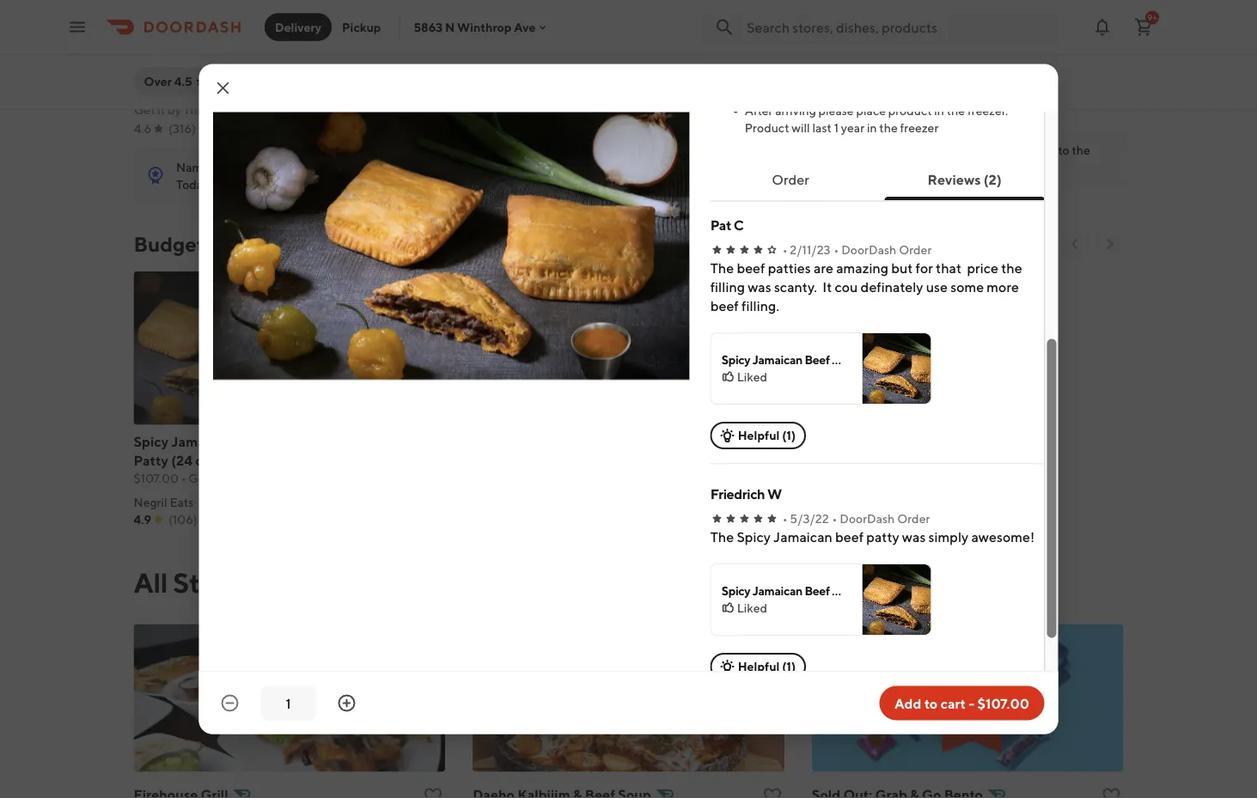 Task type: describe. For each thing, give the bounding box(es) containing it.
usa
[[406, 160, 431, 175]]

patty inside the spicy jamaican beef patty (24 ct.) $107.00 • get it by fri, nov 3
[[134, 452, 168, 469]]

(24 inside the spicy jamaican beef patty (24 ct.) $107.00 • get it by fri, nov 3
[[171, 452, 193, 469]]

reviews (2)
[[928, 172, 1002, 188]]

it inside the spicy jamaican beef patty (24 ct.) $107.00 • get it by fri, nov 3
[[212, 471, 220, 485]]

will
[[792, 121, 810, 135]]

by inside the spicy jamaican beef patty (24 ct.) $107.00 • get it by fri, nov 3
[[222, 471, 235, 485]]

spicy for pat
[[721, 353, 750, 367]]

pat c
[[710, 217, 743, 234]]

order for c
[[899, 243, 932, 257]]

delivery
[[275, 20, 322, 34]]

the for edge
[[1072, 143, 1090, 157]]

bon
[[716, 143, 738, 157]]

over 4.5
[[144, 74, 192, 89]]

0 vertical spatial in
[[934, 104, 944, 118]]

it inside two 10" pizza-pack $81.99 • get it by thu, nov 9
[[705, 452, 713, 466]]

jamaican for friedrich w
[[752, 585, 802, 599]]

pickup
[[342, 20, 381, 34]]

place
[[856, 104, 886, 118]]

patty for pat c
[[832, 353, 860, 367]]

times,
[[653, 143, 688, 157]]

10"
[[665, 433, 686, 450]]

ct.) inside the spicy jamaican beef patty (24 ct.) $107.00 • get it by fri, nov 3
[[195, 452, 217, 469]]

pickup button
[[332, 13, 391, 41]]

add for add
[[752, 401, 776, 415]]

• left 5/3/22
[[782, 512, 787, 527]]

2 click to add this store to your saved list image from the left
[[1102, 786, 1122, 799]]

two
[[636, 433, 662, 450]]

spicy jamaican beef patty (24 ct.) for friedrich w
[[721, 585, 900, 599]]

freezer.
[[968, 104, 1008, 118]]

1 click to add this store to your saved list image from the left
[[762, 786, 783, 799]]

it for tue,
[[827, 103, 834, 117]]

and inside 'featured in the new york times, gq, bon appetit and new york magazine.'
[[555, 160, 576, 175]]

get it by tue, nov 7 • free shipping link
[[803, 77, 1124, 124]]

than
[[331, 232, 374, 256]]

0 vertical spatial 9
[[234, 103, 242, 117]]

less
[[291, 232, 326, 256]]

click to add this store to your saved list image
[[423, 786, 444, 799]]

ct.) for friedrich w
[[882, 585, 900, 599]]

get it by tue, nov 7 • free shipping
[[803, 103, 993, 117]]

over
[[144, 74, 172, 89]]

get inside the spicy jamaican beef patty (24 ct.) $107.00 • get it by fri, nov 3
[[189, 471, 210, 485]]

gq,
[[691, 143, 714, 157]]

fri,
[[238, 471, 255, 485]]

• right 2/11/23
[[834, 243, 839, 257]]

add for add to cart - $107.00
[[895, 695, 922, 712]]

1 vertical spatial in
[[867, 121, 877, 135]]

(106)
[[169, 512, 197, 527]]

helpful (1) button for c
[[710, 423, 806, 450]]

sauce
[[898, 160, 930, 175]]

spicy jamaican beef patty (24 ct.) image for pat c
[[862, 334, 931, 404]]

5/3/22
[[790, 512, 829, 527]]

(24 for friedrich w
[[863, 585, 880, 599]]

pack
[[729, 433, 760, 450]]

year
[[841, 121, 864, 135]]

friedrich w
[[710, 487, 782, 503]]

helpful (1) for w
[[738, 660, 796, 674]]

reviews (2) button
[[900, 163, 1029, 197]]

named "the best chicago-style pizza" by usa today
[[176, 160, 431, 192]]

style
[[325, 160, 352, 175]]

(24 for pat c
[[863, 353, 880, 367]]

thu, inside two 10" pizza-pack $81.99 • get it by thu, nov 9
[[731, 452, 755, 466]]

c
[[733, 217, 743, 234]]

next button of carousel image
[[1102, 236, 1119, 253]]

after
[[745, 104, 773, 118]]

9+ button
[[1127, 10, 1161, 44]]

nov inside the spicy jamaican beef patty (24 ct.) $107.00 • get it by fri, nov 3
[[258, 471, 280, 485]]

4.9
[[134, 512, 151, 527]]

• 5/3/22 • doordash order
[[782, 512, 930, 527]]

1 vertical spatial york
[[606, 160, 630, 175]]

pizza"
[[355, 160, 388, 175]]

buttery
[[845, 143, 886, 157]]

add button
[[742, 394, 786, 422]]

order inside button
[[772, 172, 809, 188]]

over 4.5 button
[[134, 68, 241, 95]]

beef for friedrich w
[[805, 585, 830, 599]]

free for 7
[[919, 103, 944, 117]]

order for w
[[897, 512, 930, 527]]

per
[[415, 232, 447, 256]]

all stores
[[134, 567, 252, 599]]

4.5
[[174, 74, 192, 89]]

named
[[176, 160, 216, 175]]

helpful (1) for c
[[738, 429, 796, 443]]

in inside 'featured in the new york times, gq, bon appetit and new york magazine.'
[[563, 143, 573, 157]]

chicago-
[[274, 160, 325, 175]]

winthrop
[[457, 20, 512, 34]]

appetit
[[510, 160, 553, 175]]

jamaican inside the spicy jamaican beef patty (24 ct.) $107.00 • get it by fri, nov 3
[[171, 433, 232, 450]]

product
[[888, 104, 932, 118]]

(1) for c
[[782, 429, 796, 443]]

budget friendly: less than $15 per serving link
[[134, 230, 520, 258]]

featured in the new york times, gq, bon appetit and new york magazine.
[[510, 143, 738, 175]]

today
[[176, 178, 209, 192]]

tue,
[[852, 103, 875, 117]]

helpful (1) button for w
[[710, 654, 806, 681]]

0 vertical spatial york
[[626, 143, 651, 157]]

featured
[[510, 143, 560, 157]]

wisconsin
[[889, 143, 946, 157]]

dialog containing order
[[199, 0, 1059, 735]]

please
[[818, 104, 854, 118]]

uno
[[187, 81, 221, 98]]

edge
[[845, 160, 873, 175]]

serving
[[451, 232, 520, 256]]

beef inside the spicy jamaican beef patty (24 ct.) $107.00 • get it by fri, nov 3
[[235, 433, 265, 450]]

w
[[767, 487, 782, 503]]

2/11/23
[[790, 243, 830, 257]]

1 vertical spatial new
[[578, 160, 604, 175]]

get it by wed, nov 8 • free shipping link
[[468, 77, 789, 124]]

pizzeria
[[134, 81, 185, 98]]

7
[[903, 103, 909, 117]]

pizzeria uno
[[134, 81, 221, 98]]

spicy inside the spicy jamaican beef patty (24 ct.) $107.00 • get it by fri, nov 3
[[134, 433, 169, 450]]

cheese
[[978, 143, 1016, 157]]

spicy jamaican beef patty (24 ct.) $107.00 • get it by fri, nov 3
[[134, 433, 290, 485]]

all
[[134, 567, 168, 599]]

1 items, open order cart image
[[1134, 17, 1154, 37]]

9 inside two 10" pizza-pack $81.99 • get it by thu, nov 9
[[783, 452, 790, 466]]

doordash for friedrich w
[[840, 512, 895, 527]]

$107.00 inside button
[[978, 695, 1030, 712]]

delivery button
[[265, 13, 332, 41]]

8
[[575, 103, 582, 117]]

after arriving please place product in the freezer. product will last 1 year in the freezer
[[745, 104, 1008, 135]]

Current quantity is 1 number field
[[271, 694, 306, 713]]

wed,
[[518, 103, 547, 117]]

to inside button
[[925, 695, 938, 712]]

9+
[[1148, 12, 1158, 22]]

3
[[283, 471, 290, 485]]

it for wed,
[[492, 103, 499, 117]]

shipping for get it by thu, nov 9 • free shipping
[[279, 103, 326, 117]]



Task type: vqa. For each thing, say whether or not it's contained in the screenshot.
the for edge
yes



Task type: locate. For each thing, give the bounding box(es) containing it.
pat
[[710, 217, 731, 234]]

last
[[812, 121, 832, 135]]

• down 10"
[[675, 452, 680, 466]]

notification bell image
[[1093, 17, 1113, 37]]

2 vertical spatial order
[[897, 512, 930, 527]]

in down place
[[867, 121, 877, 135]]

jamaican for pat c
[[752, 353, 802, 367]]

0 horizontal spatial and
[[555, 160, 576, 175]]

close image
[[213, 78, 233, 98]]

shipping for get it by wed, nov 8 • free shipping
[[619, 103, 666, 117]]

1 horizontal spatial the
[[947, 104, 965, 118]]

free up best
[[252, 103, 277, 117]]

order button
[[744, 163, 837, 197]]

add left cart
[[895, 695, 922, 712]]

• right 5/3/22
[[832, 512, 837, 527]]

1 helpful (1) from the top
[[738, 429, 796, 443]]

2 spicy jamaican beef patty (24 ct.) image from the top
[[862, 565, 931, 636]]

• 2/11/23 • doordash order
[[782, 243, 932, 257]]

helpful for c
[[738, 429, 780, 443]]

• up eats
[[181, 471, 186, 485]]

0 vertical spatial ct.)
[[882, 353, 900, 367]]

nov left '7'
[[878, 103, 900, 117]]

in left the the
[[563, 143, 573, 157]]

buttery wisconsin brick cheese spread to the edge and sauce on top!
[[845, 143, 1090, 175]]

shipping
[[279, 103, 326, 117], [619, 103, 666, 117], [946, 103, 993, 117]]

the
[[947, 104, 965, 118], [879, 121, 898, 135], [1072, 143, 1090, 157]]

product
[[745, 121, 789, 135]]

9 down the over 4.5 button
[[234, 103, 242, 117]]

in
[[934, 104, 944, 118], [867, 121, 877, 135], [563, 143, 573, 157]]

1 spicy jamaican beef patty (24 ct.) from the top
[[721, 353, 900, 367]]

negril
[[134, 495, 167, 509]]

1 horizontal spatial to
[[1058, 143, 1070, 157]]

1 vertical spatial helpful
[[738, 660, 780, 674]]

5863 n winthrop ave button
[[414, 20, 550, 34]]

add to cart - $107.00
[[895, 695, 1030, 712]]

0 vertical spatial new
[[598, 143, 624, 157]]

it left the fri,
[[212, 471, 220, 485]]

york
[[626, 143, 651, 157], [606, 160, 630, 175]]

add up pack at the right bottom
[[752, 401, 776, 415]]

the left the 'freezer.'
[[947, 104, 965, 118]]

1 horizontal spatial free
[[592, 103, 617, 117]]

0 horizontal spatial shipping
[[279, 103, 326, 117]]

beef
[[805, 353, 830, 367], [235, 433, 265, 450], [805, 585, 830, 599]]

0 horizontal spatial free
[[252, 103, 277, 117]]

0 vertical spatial (24
[[863, 353, 880, 367]]

decrease quantity by 1 image
[[220, 693, 240, 714]]

it up the 1
[[827, 103, 834, 117]]

new
[[598, 143, 624, 157], [578, 160, 604, 175]]

$15
[[378, 232, 411, 256]]

1 vertical spatial patty
[[134, 452, 168, 469]]

(1)
[[782, 429, 796, 443], [782, 660, 796, 674]]

1 vertical spatial spicy
[[134, 433, 169, 450]]

by up (316)
[[167, 103, 181, 117]]

nov for wed,
[[550, 103, 572, 117]]

1 spicy jamaican beef patty (24 ct.) image from the top
[[862, 334, 931, 404]]

shipping up chicago-
[[279, 103, 326, 117]]

0 horizontal spatial $107.00
[[134, 471, 179, 485]]

liked
[[737, 371, 767, 385], [737, 602, 767, 616]]

shipping up brick
[[946, 103, 993, 117]]

1 horizontal spatial thu,
[[731, 452, 755, 466]]

add to cart - $107.00 button
[[880, 686, 1045, 721]]

doordash for pat c
[[841, 243, 896, 257]]

beef for pat c
[[805, 353, 830, 367]]

1 (1) from the top
[[782, 429, 796, 443]]

patty for friedrich w
[[832, 585, 860, 599]]

get up 4.6
[[134, 103, 155, 117]]

the down get it by tue, nov 7 • free shipping
[[879, 121, 898, 135]]

it down pizzeria
[[157, 103, 165, 117]]

helpful for w
[[738, 660, 780, 674]]

(2)
[[984, 172, 1002, 188]]

free for 8
[[592, 103, 617, 117]]

nov left 3
[[258, 471, 280, 485]]

by inside get it by tue, nov 7 • free shipping link
[[836, 103, 850, 117]]

2 horizontal spatial shipping
[[946, 103, 993, 117]]

• inside "link"
[[584, 103, 589, 117]]

spicy jamaican beef patty (24 ct.) image for friedrich w
[[862, 565, 931, 636]]

1 and from the left
[[555, 160, 576, 175]]

1 vertical spatial thu,
[[731, 452, 755, 466]]

2 vertical spatial spicy
[[721, 585, 750, 599]]

1 horizontal spatial 9
[[783, 452, 790, 466]]

3 shipping from the left
[[946, 103, 993, 117]]

jamaican down 5/3/22
[[752, 585, 802, 599]]

nov down close icon at the top left of page
[[209, 103, 232, 117]]

0 horizontal spatial the
[[879, 121, 898, 135]]

1 vertical spatial doordash
[[840, 512, 895, 527]]

2 spicy jamaican beef patty (24 ct.) from the top
[[721, 585, 900, 599]]

nov inside get it by tue, nov 7 • free shipping link
[[878, 103, 900, 117]]

0 vertical spatial order
[[772, 172, 809, 188]]

negril eats
[[134, 495, 194, 509]]

2 vertical spatial (24
[[863, 585, 880, 599]]

get left wed, at top
[[468, 103, 489, 117]]

spicy jamaican beef patty (24 ct.) for pat c
[[721, 353, 900, 367]]

• up best
[[244, 103, 249, 117]]

nov for thu,
[[209, 103, 232, 117]]

free for 9
[[252, 103, 277, 117]]

helpful (1) button
[[710, 423, 806, 450], [710, 654, 806, 681]]

1 vertical spatial order
[[899, 243, 932, 257]]

get down pizza-
[[682, 452, 703, 466]]

1 horizontal spatial shipping
[[619, 103, 666, 117]]

1 shipping from the left
[[279, 103, 326, 117]]

nov left 8
[[550, 103, 572, 117]]

in up freezer
[[934, 104, 944, 118]]

nov for tue,
[[878, 103, 900, 117]]

jamaican up eats
[[171, 433, 232, 450]]

1 vertical spatial spicy jamaican beef patty (24 ct.) image
[[862, 565, 931, 636]]

to inside "buttery wisconsin brick cheese spread to the edge and sauce on top!"
[[1058, 143, 1070, 157]]

1 vertical spatial liked
[[737, 602, 767, 616]]

1 horizontal spatial and
[[875, 160, 896, 175]]

reviews
[[928, 172, 981, 188]]

1 vertical spatial add
[[895, 695, 922, 712]]

the inside "buttery wisconsin brick cheese spread to the edge and sauce on top!"
[[1072, 143, 1090, 157]]

shipping up times,
[[619, 103, 666, 117]]

get inside two 10" pizza-pack $81.99 • get it by thu, nov 9
[[682, 452, 703, 466]]

shipping inside "link"
[[619, 103, 666, 117]]

by left the fri,
[[222, 471, 235, 485]]

thu, down pack at the right bottom
[[731, 452, 755, 466]]

(316)
[[168, 122, 195, 136]]

open menu image
[[67, 17, 88, 37]]

nov inside two 10" pizza-pack $81.99 • get it by thu, nov 9
[[758, 452, 780, 466]]

1 horizontal spatial in
[[867, 121, 877, 135]]

9 down add button
[[783, 452, 790, 466]]

1 vertical spatial spicy jamaican beef patty (24 ct.)
[[721, 585, 900, 599]]

0 vertical spatial helpful
[[738, 429, 780, 443]]

nov down pack at the right bottom
[[758, 452, 780, 466]]

eats
[[170, 495, 194, 509]]

1 vertical spatial 9
[[783, 452, 790, 466]]

get it by wed, nov 8 • free shipping
[[468, 103, 666, 117]]

0 vertical spatial (1)
[[782, 429, 796, 443]]

0 vertical spatial patty
[[832, 353, 860, 367]]

freezer
[[900, 121, 939, 135]]

spicy jamaican beef patty (24 ct.) down 5/3/22
[[721, 585, 900, 599]]

0 vertical spatial doordash
[[841, 243, 896, 257]]

by left wed, at top
[[502, 103, 515, 117]]

• inside two 10" pizza-pack $81.99 • get it by thu, nov 9
[[675, 452, 680, 466]]

0 vertical spatial to
[[1058, 143, 1070, 157]]

• right '7'
[[912, 103, 917, 117]]

free inside "link"
[[592, 103, 617, 117]]

1 vertical spatial beef
[[235, 433, 265, 450]]

doordash right 2/11/23
[[841, 243, 896, 257]]

brick
[[948, 143, 975, 157]]

and down the the
[[555, 160, 576, 175]]

1 vertical spatial helpful (1)
[[738, 660, 796, 674]]

0 vertical spatial helpful (1) button
[[710, 423, 806, 450]]

add
[[752, 401, 776, 415], [895, 695, 922, 712]]

0 vertical spatial thu,
[[183, 103, 207, 117]]

get for get it by tue, nov 7 • free shipping
[[803, 103, 824, 117]]

magazine.
[[633, 160, 689, 175]]

2 horizontal spatial the
[[1072, 143, 1090, 157]]

•
[[244, 103, 249, 117], [584, 103, 589, 117], [912, 103, 917, 117], [782, 243, 787, 257], [834, 243, 839, 257], [675, 452, 680, 466], [181, 471, 186, 485], [782, 512, 787, 527], [832, 512, 837, 527]]

0 vertical spatial beef
[[805, 353, 830, 367]]

stores
[[173, 567, 252, 599]]

0 horizontal spatial add
[[752, 401, 776, 415]]

by up the 1
[[836, 103, 850, 117]]

1 vertical spatial helpful (1) button
[[710, 654, 806, 681]]

doordash right 5/3/22
[[840, 512, 895, 527]]

5863
[[414, 20, 443, 34]]

liked for w
[[737, 602, 767, 616]]

1 horizontal spatial $107.00
[[978, 695, 1030, 712]]

pizza-
[[689, 433, 729, 450]]

2 vertical spatial in
[[563, 143, 573, 157]]

(1) for w
[[782, 660, 796, 674]]

• right 8
[[584, 103, 589, 117]]

get inside "link"
[[468, 103, 489, 117]]

9
[[234, 103, 242, 117], [783, 452, 790, 466]]

$107.00 up negril
[[134, 471, 179, 485]]

by inside get it by wed, nov 8 • free shipping "link"
[[502, 103, 515, 117]]

helpful (1)
[[738, 429, 796, 443], [738, 660, 796, 674]]

$107.00 right -
[[978, 695, 1030, 712]]

it for thu,
[[157, 103, 165, 117]]

1 vertical spatial the
[[879, 121, 898, 135]]

order
[[772, 172, 809, 188], [899, 243, 932, 257], [897, 512, 930, 527]]

increase quantity by 1 image
[[337, 693, 357, 714]]

0 horizontal spatial click to add this store to your saved list image
[[762, 786, 783, 799]]

3 free from the left
[[919, 103, 944, 117]]

$107.00 inside the spicy jamaican beef patty (24 ct.) $107.00 • get it by fri, nov 3
[[134, 471, 179, 485]]

and
[[555, 160, 576, 175], [875, 160, 896, 175]]

n
[[445, 20, 455, 34]]

1 vertical spatial jamaican
[[171, 433, 232, 450]]

it down pizza-
[[705, 452, 713, 466]]

click to add this store to your saved list image
[[762, 786, 783, 799], [1102, 786, 1122, 799]]

two 10" pizza-pack $81.99 • get it by thu, nov 9
[[636, 433, 790, 466]]

to right spread
[[1058, 143, 1070, 157]]

by inside two 10" pizza-pack $81.99 • get it by thu, nov 9
[[715, 452, 729, 466]]

dialog
[[199, 0, 1059, 735]]

spicy jamaican beef patty (24 ct.) up add button
[[721, 353, 900, 367]]

by inside named "the best chicago-style pizza" by usa today
[[390, 160, 404, 175]]

on
[[932, 160, 946, 175]]

best
[[246, 160, 271, 175]]

ave
[[514, 20, 536, 34]]

by
[[167, 103, 181, 117], [502, 103, 515, 117], [836, 103, 850, 117], [390, 160, 404, 175], [715, 452, 729, 466], [222, 471, 235, 485]]

budget
[[134, 232, 205, 256]]

2 vertical spatial ct.)
[[882, 585, 900, 599]]

2 vertical spatial patty
[[832, 585, 860, 599]]

cart
[[941, 695, 966, 712]]

new right the the
[[598, 143, 624, 157]]

1 vertical spatial (1)
[[782, 660, 796, 674]]

jamaican up add button
[[752, 353, 802, 367]]

shipping for get it by tue, nov 7 • free shipping
[[946, 103, 993, 117]]

get up eats
[[189, 471, 210, 485]]

it inside "link"
[[492, 103, 499, 117]]

2 liked from the top
[[737, 602, 767, 616]]

nov
[[209, 103, 232, 117], [550, 103, 572, 117], [878, 103, 900, 117], [758, 452, 780, 466], [258, 471, 280, 485]]

to left cart
[[925, 695, 938, 712]]

get it by thu, nov 9 • free shipping
[[134, 103, 326, 117]]

free up freezer
[[919, 103, 944, 117]]

• inside the spicy jamaican beef patty (24 ct.) $107.00 • get it by fri, nov 3
[[181, 471, 186, 485]]

5863 n winthrop ave
[[414, 20, 536, 34]]

1 helpful (1) button from the top
[[710, 423, 806, 450]]

1 vertical spatial $107.00
[[978, 695, 1030, 712]]

0 vertical spatial spicy jamaican beef patty (24 ct.)
[[721, 353, 900, 367]]

by left usa
[[390, 160, 404, 175]]

get for get it by wed, nov 8 • free shipping
[[468, 103, 489, 117]]

2 helpful from the top
[[738, 660, 780, 674]]

0 vertical spatial the
[[947, 104, 965, 118]]

friedrich
[[710, 487, 765, 503]]

1 vertical spatial to
[[925, 695, 938, 712]]

spicy jamaican beef patty (24 ct.) image
[[862, 334, 931, 404], [862, 565, 931, 636]]

0 vertical spatial jamaican
[[752, 353, 802, 367]]

friendly:
[[209, 232, 287, 256]]

spicy for friedrich
[[721, 585, 750, 599]]

thu, down uno
[[183, 103, 207, 117]]

2 shipping from the left
[[619, 103, 666, 117]]

get
[[134, 103, 155, 117], [468, 103, 489, 117], [803, 103, 824, 117], [682, 452, 703, 466], [189, 471, 210, 485]]

0 horizontal spatial in
[[563, 143, 573, 157]]

by down pizza-
[[715, 452, 729, 466]]

• left 2/11/23
[[782, 243, 787, 257]]

2 horizontal spatial in
[[934, 104, 944, 118]]

previous button of carousel image
[[1067, 236, 1084, 253]]

york left "magazine."
[[606, 160, 630, 175]]

get up last
[[803, 103, 824, 117]]

4.6
[[134, 122, 151, 136]]

budget friendly: less than $15 per serving
[[134, 232, 520, 256]]

0 vertical spatial $107.00
[[134, 471, 179, 485]]

2 helpful (1) button from the top
[[710, 654, 806, 681]]

1 helpful from the top
[[738, 429, 780, 443]]

0 vertical spatial liked
[[737, 371, 767, 385]]

nov inside get it by wed, nov 8 • free shipping "link"
[[550, 103, 572, 117]]

2 vertical spatial the
[[1072, 143, 1090, 157]]

1 horizontal spatial add
[[895, 695, 922, 712]]

2 (1) from the top
[[782, 660, 796, 674]]

0 vertical spatial helpful (1)
[[738, 429, 796, 443]]

2 and from the left
[[875, 160, 896, 175]]

2 free from the left
[[592, 103, 617, 117]]

and down buttery
[[875, 160, 896, 175]]

1
[[834, 121, 839, 135]]

thu,
[[183, 103, 207, 117], [731, 452, 755, 466]]

1 liked from the top
[[737, 371, 767, 385]]

0 horizontal spatial thu,
[[183, 103, 207, 117]]

1 free from the left
[[252, 103, 277, 117]]

get for get it by thu, nov 9 • free shipping
[[134, 103, 155, 117]]

2 horizontal spatial free
[[919, 103, 944, 117]]

patty
[[832, 353, 860, 367], [134, 452, 168, 469], [832, 585, 860, 599]]

2 vertical spatial jamaican
[[752, 585, 802, 599]]

0 vertical spatial spicy jamaican beef patty (24 ct.) image
[[862, 334, 931, 404]]

0 horizontal spatial 9
[[234, 103, 242, 117]]

free
[[252, 103, 277, 117], [592, 103, 617, 117], [919, 103, 944, 117]]

free right 8
[[592, 103, 617, 117]]

ct.) for pat c
[[882, 353, 900, 367]]

0 vertical spatial spicy
[[721, 353, 750, 367]]

2 helpful (1) from the top
[[738, 660, 796, 674]]

"the
[[219, 160, 244, 175]]

1 horizontal spatial click to add this store to your saved list image
[[1102, 786, 1122, 799]]

the for freezer.
[[947, 104, 965, 118]]

york up "magazine."
[[626, 143, 651, 157]]

0 vertical spatial add
[[752, 401, 776, 415]]

new down the the
[[578, 160, 604, 175]]

the right spread
[[1072, 143, 1090, 157]]

liked for c
[[737, 371, 767, 385]]

1 vertical spatial ct.)
[[195, 452, 217, 469]]

and inside "buttery wisconsin brick cheese spread to the edge and sauce on top!"
[[875, 160, 896, 175]]

0 horizontal spatial to
[[925, 695, 938, 712]]

ct.)
[[882, 353, 900, 367], [195, 452, 217, 469], [882, 585, 900, 599]]

2 vertical spatial beef
[[805, 585, 830, 599]]

it left wed, at top
[[492, 103, 499, 117]]

1 vertical spatial (24
[[171, 452, 193, 469]]

the
[[575, 143, 596, 157]]

spread
[[1019, 143, 1056, 157]]



